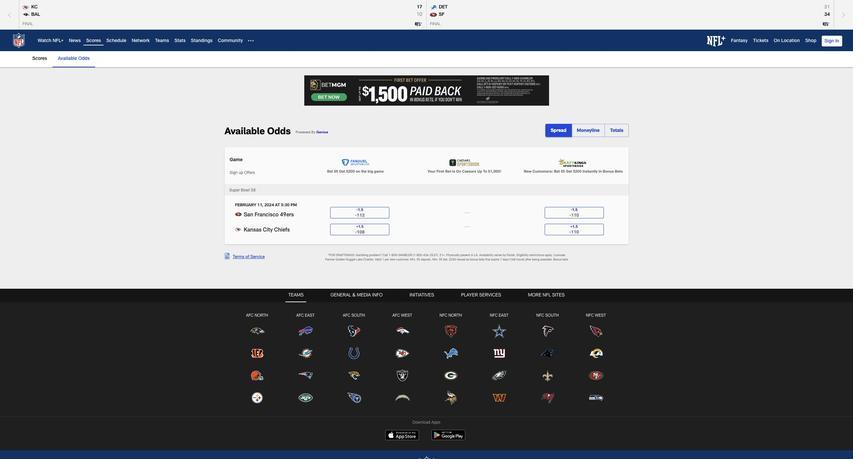 Task type: locate. For each thing, give the bounding box(es) containing it.
0 horizontal spatial east
[[305, 314, 315, 318]]

tab list
[[0, 289, 854, 417]]

sign in
[[825, 39, 840, 44]]

1 horizontal spatial teams
[[289, 293, 304, 298]]

2 final from the left
[[430, 22, 441, 26]]

0 horizontal spatial north
[[255, 314, 268, 318]]

scores link down watch
[[32, 51, 50, 67]]

1 horizontal spatial north
[[449, 314, 462, 318]]

north up chicago bears icon
[[449, 314, 462, 318]]

tickets link
[[754, 39, 769, 43]]

on location
[[775, 39, 801, 43]]

0 horizontal spatial final
[[23, 22, 33, 26]]

afc east
[[297, 314, 315, 318]]

0 horizontal spatial scores
[[32, 57, 47, 61]]

tickets
[[754, 39, 769, 43]]

more
[[529, 293, 542, 298]]

1 horizontal spatial final
[[430, 22, 441, 26]]

nfc for nfc east
[[490, 314, 498, 318]]

1 horizontal spatial east
[[499, 314, 509, 318]]

4 afc from the left
[[393, 314, 400, 318]]

nfc for nfc west
[[587, 314, 594, 318]]

0 vertical spatial scores link
[[86, 39, 101, 43]]

footer containing teams
[[0, 289, 854, 459]]

teams up afc east
[[289, 293, 304, 298]]

1 vertical spatial teams
[[289, 293, 304, 298]]

east
[[305, 314, 315, 318], [499, 314, 509, 318]]

location
[[782, 39, 801, 43]]

footer
[[0, 289, 854, 459]]

1 east from the left
[[305, 314, 315, 318]]

north
[[255, 314, 268, 318], [449, 314, 462, 318]]

2 north from the left
[[449, 314, 462, 318]]

available
[[58, 57, 77, 61]]

afc up buffalo bills icon
[[297, 314, 304, 318]]

news link
[[69, 39, 81, 43]]

pittsburgh steelers image
[[250, 390, 265, 405]]

nfc east
[[490, 314, 509, 318]]

banner
[[0, 30, 854, 67]]

left score strip button image
[[2, 0, 17, 30]]

scores
[[86, 39, 101, 43], [32, 57, 47, 61]]

nfc south
[[537, 314, 559, 318]]

1 horizontal spatial south
[[546, 314, 559, 318]]

nfc up chicago bears icon
[[440, 314, 448, 318]]

watch nfl+ link
[[38, 39, 64, 43]]

nfc for nfc south
[[537, 314, 545, 318]]

1 vertical spatial scores link
[[32, 51, 50, 67]]

detroit lions image
[[444, 346, 459, 361]]

1 horizontal spatial west
[[596, 314, 607, 318]]

nfl shield image
[[11, 32, 27, 48]]

more nfl sites button
[[526, 289, 568, 302]]

3 afc from the left
[[343, 314, 351, 318]]

1 nfc from the left
[[440, 314, 448, 318]]

sign
[[825, 39, 835, 44]]

right score strip button image
[[837, 0, 852, 30]]

17
[[417, 5, 423, 10]]

teams left stats link
[[155, 39, 169, 43]]

1 horizontal spatial scores link
[[86, 39, 101, 43]]

teams inside button
[[289, 293, 304, 298]]

0 horizontal spatial south
[[352, 314, 365, 318]]

player services
[[462, 293, 502, 298]]

afc
[[246, 314, 254, 318], [297, 314, 304, 318], [343, 314, 351, 318], [393, 314, 400, 318]]

south for afc south
[[352, 314, 365, 318]]

tampa bay buccaneers image
[[541, 390, 556, 405]]

standings link
[[191, 39, 213, 43]]

fantasy
[[732, 39, 748, 43]]

1 horizontal spatial scores
[[86, 39, 101, 43]]

nfc up the dallas cowboys icon
[[490, 314, 498, 318]]

kansas city chiefs image
[[395, 346, 410, 361]]

advertisement element
[[304, 75, 549, 106]]

navigation
[[0, 302, 854, 413]]

east up buffalo bills icon
[[305, 314, 315, 318]]

east up the dallas cowboys icon
[[499, 314, 509, 318]]

1 south from the left
[[352, 314, 365, 318]]

east for nfc east
[[499, 314, 509, 318]]

scores right news link
[[86, 39, 101, 43]]

0 horizontal spatial teams
[[155, 39, 169, 43]]

afc for afc south
[[343, 314, 351, 318]]

det
[[439, 5, 448, 10]]

final down sf 49ers 'icon'
[[430, 22, 441, 26]]

media
[[357, 293, 371, 298]]

tab list containing teams
[[0, 289, 854, 417]]

scores link
[[86, 39, 101, 43], [32, 51, 50, 67]]

scores link right news link
[[86, 39, 101, 43]]

south for nfc south
[[546, 314, 559, 318]]

nfc up arizona cardinals "icon"
[[587, 314, 594, 318]]

watch
[[38, 39, 51, 43]]

2 nfc from the left
[[490, 314, 498, 318]]

apps
[[432, 421, 441, 425]]

1 vertical spatial scores
[[32, 57, 47, 61]]

teams for teams link
[[155, 39, 169, 43]]

player
[[462, 293, 478, 298]]

2 west from the left
[[596, 314, 607, 318]]

new york giants image
[[492, 346, 507, 361]]

nfc up atlanta falcons image
[[537, 314, 545, 318]]

buffalo bills image
[[298, 324, 313, 339]]

dallas cowboys image
[[492, 324, 507, 339]]

south up atlanta falcons image
[[546, 314, 559, 318]]

sites
[[553, 293, 565, 298]]

stats link
[[175, 39, 186, 43]]

west for afc west
[[401, 314, 413, 318]]

sf
[[439, 12, 445, 17]]

34
[[825, 12, 831, 17]]

1 afc from the left
[[246, 314, 254, 318]]

afc for afc east
[[297, 314, 304, 318]]

teams
[[155, 39, 169, 43], [289, 293, 304, 298]]

afc up houston texans image
[[343, 314, 351, 318]]

nfc
[[440, 314, 448, 318], [490, 314, 498, 318], [537, 314, 545, 318], [587, 314, 594, 318]]

stats
[[175, 39, 186, 43]]

washington commanders image
[[492, 390, 507, 405]]

atlanta falcons image
[[541, 324, 556, 339]]

afc up baltimore ravens image
[[246, 314, 254, 318]]

north up baltimore ravens image
[[255, 314, 268, 318]]

west up arizona cardinals "icon"
[[596, 314, 607, 318]]

1 west from the left
[[401, 314, 413, 318]]

final
[[23, 22, 33, 26], [430, 22, 441, 26]]

tennessee titans image
[[347, 390, 362, 405]]

1 final from the left
[[23, 22, 33, 26]]

teams button
[[286, 289, 307, 302]]

2 south from the left
[[546, 314, 559, 318]]

shop
[[806, 39, 817, 43]]

4 nfc from the left
[[587, 314, 594, 318]]

cleveland browns image
[[250, 368, 265, 383]]

0 horizontal spatial west
[[401, 314, 413, 318]]

south up houston texans image
[[352, 314, 365, 318]]

download
[[413, 421, 431, 425]]

0 vertical spatial scores
[[86, 39, 101, 43]]

houston texans image
[[347, 324, 362, 339]]

sign in button
[[823, 36, 843, 46]]

3 nfc from the left
[[537, 314, 545, 318]]

afc west
[[393, 314, 413, 318]]

south
[[352, 314, 365, 318], [546, 314, 559, 318]]

initiatives
[[410, 293, 435, 298]]

1 north from the left
[[255, 314, 268, 318]]

nfl plus image
[[415, 20, 423, 28]]

teams link
[[155, 39, 169, 43]]

sf 49ers image
[[430, 11, 438, 19]]

community
[[218, 39, 243, 43]]

scores down watch
[[32, 57, 47, 61]]

final down bal ravens image
[[23, 22, 33, 26]]

odds
[[78, 57, 90, 61]]

0 vertical spatial teams
[[155, 39, 169, 43]]

cincinnati bengals image
[[250, 346, 265, 361]]

afc north
[[246, 314, 268, 318]]

west up denver broncos image in the left of the page
[[401, 314, 413, 318]]

afc for afc north
[[246, 314, 254, 318]]

2 east from the left
[[499, 314, 509, 318]]

afc up denver broncos image in the left of the page
[[393, 314, 400, 318]]

west
[[401, 314, 413, 318], [596, 314, 607, 318]]

2 afc from the left
[[297, 314, 304, 318]]



Task type: vqa. For each thing, say whether or not it's contained in the screenshot.
leftmost Final
yes



Task type: describe. For each thing, give the bounding box(es) containing it.
services
[[480, 293, 502, 298]]

east for afc east
[[305, 314, 315, 318]]

standings
[[191, 39, 213, 43]]

general
[[331, 293, 352, 298]]

nfc north
[[440, 314, 462, 318]]

san francisco 49ers image
[[589, 368, 604, 383]]

nfl+ image
[[708, 36, 726, 47]]

community link
[[218, 39, 243, 43]]

dots image
[[249, 38, 254, 43]]

network
[[132, 39, 150, 43]]

carolina panthers image
[[541, 346, 556, 361]]

available odds link
[[55, 51, 92, 67]]

schedule link
[[106, 39, 126, 43]]

more nfl sites
[[529, 293, 565, 298]]

final for sf
[[430, 22, 441, 26]]

new england patriots image
[[298, 368, 313, 383]]

seattle seahawks image
[[589, 390, 604, 405]]

west for nfc west
[[596, 314, 607, 318]]

green bay packers image
[[444, 368, 459, 383]]

bal
[[31, 12, 40, 17]]

initiatives button
[[407, 289, 437, 302]]

teams for "teams" button
[[289, 293, 304, 298]]

nfl+
[[53, 39, 64, 43]]

los angeles chargers image
[[395, 390, 410, 405]]

miami dolphins image
[[298, 346, 313, 361]]

get it on google play image
[[429, 428, 468, 443]]

det lions image
[[430, 4, 438, 11]]

arizona cardinals image
[[589, 324, 604, 339]]

north for nfc north
[[449, 314, 462, 318]]

network link
[[132, 39, 150, 43]]

fantasy link
[[732, 39, 748, 43]]

los angeles rams image
[[589, 346, 604, 361]]

watch nfl+
[[38, 39, 64, 43]]

afc for afc west
[[393, 314, 400, 318]]

&
[[353, 293, 356, 298]]

baltimore ravens image
[[250, 324, 265, 339]]

philadelphia eagles image
[[492, 368, 507, 383]]

nfl plus image
[[823, 20, 831, 28]]

new orleans saints image
[[541, 368, 556, 383]]

navigation containing afc north
[[0, 302, 854, 413]]

banner containing watch nfl+
[[0, 30, 854, 67]]

nfc for nfc north
[[440, 314, 448, 318]]

general & media info button
[[328, 289, 386, 302]]

download on the apple store image
[[386, 430, 419, 440]]

new york jets image
[[298, 390, 313, 405]]

news
[[69, 39, 81, 43]]

0 horizontal spatial scores link
[[32, 51, 50, 67]]

on
[[775, 39, 781, 43]]

nfl
[[543, 293, 551, 298]]

nfl image
[[416, 456, 438, 459]]

available odds
[[58, 57, 90, 61]]

bal ravens image
[[22, 11, 30, 19]]

10
[[417, 12, 423, 17]]

indianapolis colts image
[[347, 346, 362, 361]]

kc chiefs image
[[22, 4, 30, 11]]

schedule
[[106, 39, 126, 43]]

general & media info
[[331, 293, 383, 298]]

on location link
[[775, 39, 801, 43]]

31
[[825, 5, 831, 10]]

kc
[[31, 5, 38, 10]]

player services button
[[459, 289, 504, 302]]

chicago bears image
[[444, 324, 459, 339]]

afc south
[[343, 314, 365, 318]]

nfc west
[[587, 314, 607, 318]]

denver broncos image
[[395, 324, 410, 339]]

north for afc north
[[255, 314, 268, 318]]

shop link
[[806, 39, 817, 43]]

las vegas raiders image
[[395, 368, 410, 383]]

jacksonville jaguars image
[[347, 368, 362, 383]]

download apps
[[413, 421, 441, 425]]

final for bal
[[23, 22, 33, 26]]

minnesota vikings image
[[444, 390, 459, 405]]

in
[[836, 39, 840, 44]]

info
[[372, 293, 383, 298]]



